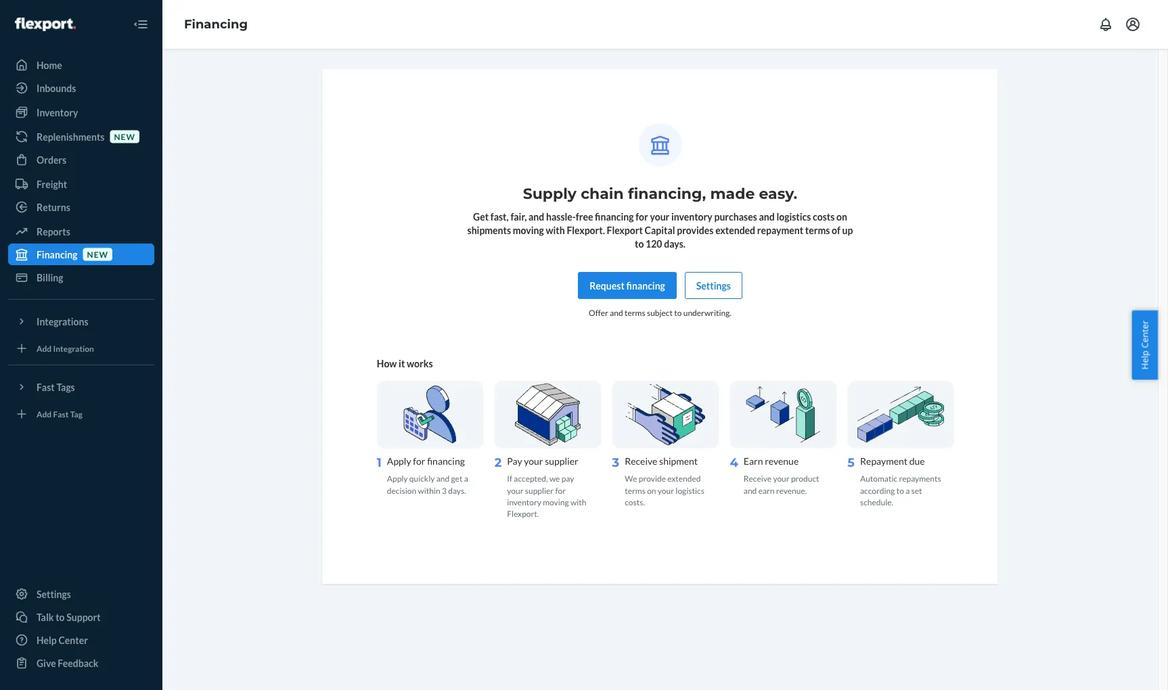 Task type: locate. For each thing, give the bounding box(es) containing it.
0 horizontal spatial flexport.
[[507, 509, 539, 519]]

help center button
[[1132, 311, 1158, 380]]

and inside receive your product and earn revenue.
[[744, 486, 757, 495]]

a for 1
[[464, 474, 468, 484]]

replenishments
[[37, 131, 105, 143]]

settings up talk on the left bottom
[[37, 589, 71, 600]]

apply quickly and get a decision within 3 days.
[[387, 474, 468, 495]]

2 vertical spatial for
[[555, 486, 566, 495]]

supplier
[[545, 455, 579, 467], [525, 486, 554, 495]]

0 vertical spatial fast
[[37, 381, 55, 393]]

0 vertical spatial center
[[1139, 321, 1151, 348]]

apply inside apply quickly and get a decision within 3 days.
[[387, 474, 408, 484]]

fast left tag
[[53, 409, 69, 419]]

1 vertical spatial financing
[[37, 249, 78, 260]]

receive inside receive your product and earn revenue.
[[744, 474, 772, 484]]

a left set
[[906, 486, 910, 495]]

terms
[[805, 224, 830, 236], [625, 308, 646, 318], [625, 486, 646, 495]]

1 vertical spatial center
[[59, 635, 88, 646]]

0 vertical spatial with
[[546, 224, 565, 236]]

set
[[912, 486, 922, 495]]

a inside apply quickly and get a decision within 3 days.
[[464, 474, 468, 484]]

tag
[[70, 409, 83, 419]]

help center link
[[8, 630, 154, 651]]

1 horizontal spatial days.
[[664, 238, 686, 249]]

add integration link
[[8, 338, 154, 359]]

1 horizontal spatial with
[[571, 497, 587, 507]]

according
[[860, 486, 895, 495]]

with
[[546, 224, 565, 236], [571, 497, 587, 507]]

home
[[37, 59, 62, 71]]

1 horizontal spatial financing
[[184, 17, 248, 32]]

extended inside the 'get fast, fair, and hassle-free financing for your inventory purchases and logistics costs on shipments moving with flexport. flexport capital provides extended repayment terms of up to 120 days.'
[[716, 224, 756, 236]]

1 vertical spatial extended
[[668, 474, 701, 484]]

1 vertical spatial for
[[413, 455, 425, 467]]

extended inside we provide extended terms on your logistics costs.
[[668, 474, 701, 484]]

give feedback
[[37, 658, 98, 669]]

1 horizontal spatial extended
[[716, 224, 756, 236]]

center
[[1139, 321, 1151, 348], [59, 635, 88, 646]]

days. inside the 'get fast, fair, and hassle-free financing for your inventory purchases and logistics costs on shipments moving with flexport. flexport capital provides extended repayment terms of up to 120 days.'
[[664, 238, 686, 249]]

1 horizontal spatial receive
[[744, 474, 772, 484]]

help
[[1139, 351, 1151, 370], [37, 635, 57, 646]]

logistics
[[777, 211, 811, 222], [676, 486, 705, 495]]

offer
[[589, 308, 609, 318]]

to right talk on the left bottom
[[56, 612, 65, 623]]

flexport.
[[567, 224, 605, 236], [507, 509, 539, 519]]

hassle-
[[546, 211, 576, 222]]

2 apply from the top
[[387, 474, 408, 484]]

add inside add integration link
[[37, 344, 52, 353]]

days.
[[664, 238, 686, 249], [448, 486, 466, 495]]

2
[[495, 455, 502, 470]]

1 horizontal spatial 3
[[612, 455, 620, 470]]

0 vertical spatial extended
[[716, 224, 756, 236]]

your inside if accepted, we pay your supplier for inventory moving with flexport.
[[507, 486, 524, 495]]

inventory
[[672, 211, 713, 222], [507, 497, 542, 507]]

0 vertical spatial moving
[[513, 224, 544, 236]]

logistics inside we provide extended terms on your logistics costs.
[[676, 486, 705, 495]]

add integration
[[37, 344, 94, 353]]

1 vertical spatial flexport.
[[507, 509, 539, 519]]

decision
[[387, 486, 416, 495]]

receive your product and earn revenue.
[[744, 474, 819, 495]]

capital
[[645, 224, 675, 236]]

add down 'fast tags'
[[37, 409, 52, 419]]

give feedback button
[[8, 653, 154, 674]]

3 right within
[[442, 486, 447, 495]]

1 vertical spatial settings
[[37, 589, 71, 600]]

0 vertical spatial apply
[[387, 455, 411, 467]]

3 inside apply quickly and get a decision within 3 days.
[[442, 486, 447, 495]]

inventory up provides
[[672, 211, 713, 222]]

1 vertical spatial moving
[[543, 497, 569, 507]]

settings up the underwriting.
[[697, 280, 731, 291]]

0 horizontal spatial extended
[[668, 474, 701, 484]]

earn
[[744, 455, 763, 467]]

1 horizontal spatial help
[[1139, 351, 1151, 370]]

open notifications image
[[1098, 16, 1114, 32]]

and inside apply quickly and get a decision within 3 days.
[[436, 474, 450, 484]]

1 horizontal spatial logistics
[[777, 211, 811, 222]]

moving down the fair,
[[513, 224, 544, 236]]

accepted,
[[514, 474, 548, 484]]

0 horizontal spatial a
[[464, 474, 468, 484]]

with down 'pay'
[[571, 497, 587, 507]]

to inside the 'get fast, fair, and hassle-free financing for your inventory purchases and logistics costs on shipments moving with flexport. flexport capital provides extended repayment terms of up to 120 days.'
[[635, 238, 644, 249]]

on inside we provide extended terms on your logistics costs.
[[647, 486, 656, 495]]

1 vertical spatial help
[[37, 635, 57, 646]]

add for add fast tag
[[37, 409, 52, 419]]

1 vertical spatial logistics
[[676, 486, 705, 495]]

new up orders link
[[114, 132, 135, 141]]

1 horizontal spatial center
[[1139, 321, 1151, 348]]

receive up earn
[[744, 474, 772, 484]]

1 vertical spatial help center
[[37, 635, 88, 646]]

0 horizontal spatial with
[[546, 224, 565, 236]]

financing,
[[628, 184, 706, 203]]

financing up flexport
[[595, 211, 634, 222]]

your inside we provide extended terms on your logistics costs.
[[658, 486, 674, 495]]

to left set
[[897, 486, 904, 495]]

0 vertical spatial add
[[37, 344, 52, 353]]

for up flexport
[[636, 211, 648, 222]]

reports link
[[8, 221, 154, 242]]

0 horizontal spatial 3
[[442, 486, 447, 495]]

terms up costs.
[[625, 486, 646, 495]]

moving down we
[[543, 497, 569, 507]]

your inside the 'get fast, fair, and hassle-free financing for your inventory purchases and logistics costs on shipments moving with flexport. flexport capital provides extended repayment terms of up to 120 days.'
[[650, 211, 670, 222]]

settings
[[697, 280, 731, 291], [37, 589, 71, 600]]

0 vertical spatial logistics
[[777, 211, 811, 222]]

add inside add fast tag link
[[37, 409, 52, 419]]

1 vertical spatial apply
[[387, 474, 408, 484]]

tags
[[56, 381, 75, 393]]

2 vertical spatial financing
[[427, 455, 465, 467]]

up
[[843, 224, 853, 236]]

reports
[[37, 226, 70, 237]]

logistics down shipment at the bottom
[[676, 486, 705, 495]]

0 vertical spatial inventory
[[672, 211, 713, 222]]

1 vertical spatial financing
[[627, 280, 665, 291]]

0 horizontal spatial days.
[[448, 486, 466, 495]]

fast
[[37, 381, 55, 393], [53, 409, 69, 419]]

to left 120
[[635, 238, 644, 249]]

1 vertical spatial new
[[87, 249, 108, 259]]

add for add integration
[[37, 344, 52, 353]]

and right the fair,
[[529, 211, 545, 222]]

terms down costs
[[805, 224, 830, 236]]

for inside the 'get fast, fair, and hassle-free financing for your inventory purchases and logistics costs on shipments moving with flexport. flexport capital provides extended repayment terms of up to 120 days.'
[[636, 211, 648, 222]]

flexport. down free
[[567, 224, 605, 236]]

0 horizontal spatial logistics
[[676, 486, 705, 495]]

inventory down accepted,
[[507, 497, 542, 507]]

and right offer
[[610, 308, 623, 318]]

2 horizontal spatial for
[[636, 211, 648, 222]]

0 vertical spatial a
[[464, 474, 468, 484]]

underwriting.
[[684, 308, 732, 318]]

1 horizontal spatial for
[[555, 486, 566, 495]]

financing up subject
[[627, 280, 665, 291]]

0 vertical spatial new
[[114, 132, 135, 141]]

and left earn
[[744, 486, 757, 495]]

1 vertical spatial supplier
[[525, 486, 554, 495]]

within
[[418, 486, 440, 495]]

4
[[730, 455, 738, 470]]

2 vertical spatial terms
[[625, 486, 646, 495]]

0 vertical spatial help center
[[1139, 321, 1151, 370]]

for up quickly
[[413, 455, 425, 467]]

0 vertical spatial on
[[837, 211, 848, 222]]

with inside the 'get fast, fair, and hassle-free financing for your inventory purchases and logistics costs on shipments moving with flexport. flexport capital provides extended repayment terms of up to 120 days.'
[[546, 224, 565, 236]]

billing link
[[8, 267, 154, 288]]

repayment
[[860, 455, 908, 467]]

your down provide
[[658, 486, 674, 495]]

subject
[[647, 308, 673, 318]]

0 vertical spatial receive
[[625, 455, 658, 467]]

a inside automatic repayments according to a set schedule.
[[906, 486, 910, 495]]

days. down get
[[448, 486, 466, 495]]

1 vertical spatial days.
[[448, 486, 466, 495]]

receive for receive your product and earn revenue.
[[744, 474, 772, 484]]

1 vertical spatial inventory
[[507, 497, 542, 507]]

0 horizontal spatial inventory
[[507, 497, 542, 507]]

inventory inside if accepted, we pay your supplier for inventory moving with flexport.
[[507, 497, 542, 507]]

a for 5
[[906, 486, 910, 495]]

terms inside we provide extended terms on your logistics costs.
[[625, 486, 646, 495]]

add left integration
[[37, 344, 52, 353]]

provides
[[677, 224, 714, 236]]

on inside the 'get fast, fair, and hassle-free financing for your inventory purchases and logistics costs on shipments moving with flexport. flexport capital provides extended repayment terms of up to 120 days.'
[[837, 211, 848, 222]]

0 vertical spatial financing
[[184, 17, 248, 32]]

0 horizontal spatial on
[[647, 486, 656, 495]]

1 horizontal spatial flexport.
[[567, 224, 605, 236]]

and
[[529, 211, 545, 222], [759, 211, 775, 222], [610, 308, 623, 318], [436, 474, 450, 484], [744, 486, 757, 495]]

1 horizontal spatial a
[[906, 486, 910, 495]]

0 vertical spatial settings
[[697, 280, 731, 291]]

extended
[[716, 224, 756, 236], [668, 474, 701, 484]]

supplier up 'pay'
[[545, 455, 579, 467]]

apply right 1
[[387, 455, 411, 467]]

your down if
[[507, 486, 524, 495]]

1 vertical spatial add
[[37, 409, 52, 419]]

if
[[507, 474, 513, 484]]

3 left receive shipment
[[612, 455, 620, 470]]

days. down capital
[[664, 238, 686, 249]]

repayment due
[[860, 455, 925, 467]]

1 vertical spatial terms
[[625, 308, 646, 318]]

0 vertical spatial for
[[636, 211, 648, 222]]

1 vertical spatial on
[[647, 486, 656, 495]]

settings link
[[8, 584, 154, 605]]

supplier down accepted,
[[525, 486, 554, 495]]

extended down purchases in the right of the page
[[716, 224, 756, 236]]

for down we
[[555, 486, 566, 495]]

your up accepted,
[[524, 455, 543, 467]]

fair,
[[511, 211, 527, 222]]

apply up decision
[[387, 474, 408, 484]]

flexport. inside the 'get fast, fair, and hassle-free financing for your inventory purchases and logistics costs on shipments moving with flexport. flexport capital provides extended repayment terms of up to 120 days.'
[[567, 224, 605, 236]]

extended down shipment at the bottom
[[668, 474, 701, 484]]

new
[[114, 132, 135, 141], [87, 249, 108, 259]]

flexport. inside if accepted, we pay your supplier for inventory moving with flexport.
[[507, 509, 539, 519]]

1 vertical spatial 3
[[442, 486, 447, 495]]

0 horizontal spatial for
[[413, 455, 425, 467]]

terms left subject
[[625, 308, 646, 318]]

easy.
[[759, 184, 798, 203]]

1 vertical spatial receive
[[744, 474, 772, 484]]

0 vertical spatial days.
[[664, 238, 686, 249]]

for
[[636, 211, 648, 222], [413, 455, 425, 467], [555, 486, 566, 495]]

logistics up the 'repayment'
[[777, 211, 811, 222]]

for inside if accepted, we pay your supplier for inventory moving with flexport.
[[555, 486, 566, 495]]

and left get
[[436, 474, 450, 484]]

1 horizontal spatial on
[[837, 211, 848, 222]]

2 add from the top
[[37, 409, 52, 419]]

on down provide
[[647, 486, 656, 495]]

a
[[464, 474, 468, 484], [906, 486, 910, 495]]

flexport. down accepted,
[[507, 509, 539, 519]]

receive up we
[[625, 455, 658, 467]]

1 add from the top
[[37, 344, 52, 353]]

120
[[646, 238, 662, 249]]

automatic repayments according to a set schedule.
[[860, 474, 941, 507]]

your
[[650, 211, 670, 222], [524, 455, 543, 467], [773, 474, 790, 484], [507, 486, 524, 495], [658, 486, 674, 495]]

settings inside button
[[697, 280, 731, 291]]

0 vertical spatial help
[[1139, 351, 1151, 370]]

a right get
[[464, 474, 468, 484]]

0 vertical spatial financing
[[595, 211, 634, 222]]

1 horizontal spatial settings
[[697, 280, 731, 291]]

0 horizontal spatial settings
[[37, 589, 71, 600]]

home link
[[8, 54, 154, 76]]

on up up
[[837, 211, 848, 222]]

your up capital
[[650, 211, 670, 222]]

1 horizontal spatial help center
[[1139, 321, 1151, 370]]

to inside button
[[56, 612, 65, 623]]

1 horizontal spatial new
[[114, 132, 135, 141]]

0 horizontal spatial new
[[87, 249, 108, 259]]

1 apply from the top
[[387, 455, 411, 467]]

0 horizontal spatial receive
[[625, 455, 658, 467]]

1 horizontal spatial inventory
[[672, 211, 713, 222]]

on
[[837, 211, 848, 222], [647, 486, 656, 495]]

fast tags
[[37, 381, 75, 393]]

0 vertical spatial terms
[[805, 224, 830, 236]]

support
[[67, 612, 101, 623]]

financing up get
[[427, 455, 465, 467]]

1 vertical spatial a
[[906, 486, 910, 495]]

0 horizontal spatial financing
[[37, 249, 78, 260]]

new down 'reports' link
[[87, 249, 108, 259]]

inbounds
[[37, 82, 76, 94]]

1 vertical spatial with
[[571, 497, 587, 507]]

your up revenue.
[[773, 474, 790, 484]]

with down hassle-
[[546, 224, 565, 236]]

0 vertical spatial flexport.
[[567, 224, 605, 236]]

financing link
[[184, 17, 248, 32]]

0 vertical spatial 3
[[612, 455, 620, 470]]

orders
[[37, 154, 66, 166]]

fast left tags
[[37, 381, 55, 393]]



Task type: describe. For each thing, give the bounding box(es) containing it.
request financing
[[590, 280, 665, 291]]

flexport logo image
[[15, 18, 76, 31]]

integration
[[53, 344, 94, 353]]

get
[[451, 474, 463, 484]]

quickly
[[409, 474, 435, 484]]

we
[[625, 474, 637, 484]]

costs
[[813, 211, 835, 222]]

if accepted, we pay your supplier for inventory moving with flexport.
[[507, 474, 587, 519]]

new for replenishments
[[114, 132, 135, 141]]

terms inside the 'get fast, fair, and hassle-free financing for your inventory purchases and logistics costs on shipments moving with flexport. flexport capital provides extended repayment terms of up to 120 days.'
[[805, 224, 830, 236]]

orders link
[[8, 149, 154, 171]]

receive for receive shipment
[[625, 455, 658, 467]]

give
[[37, 658, 56, 669]]

to right subject
[[674, 308, 682, 318]]

purchases
[[715, 211, 757, 222]]

product
[[791, 474, 819, 484]]

pay
[[562, 474, 574, 484]]

moving inside the 'get fast, fair, and hassle-free financing for your inventory purchases and logistics costs on shipments moving with flexport. flexport capital provides extended repayment terms of up to 120 days.'
[[513, 224, 544, 236]]

schedule.
[[860, 497, 894, 507]]

how it works
[[377, 358, 433, 369]]

free
[[576, 211, 593, 222]]

returns link
[[8, 196, 154, 218]]

revenue.
[[776, 486, 807, 495]]

freight link
[[8, 173, 154, 195]]

we provide extended terms on your logistics costs.
[[625, 474, 705, 507]]

add fast tag
[[37, 409, 83, 419]]

to inside automatic repayments according to a set schedule.
[[897, 486, 904, 495]]

talk
[[37, 612, 54, 623]]

request
[[590, 280, 625, 291]]

returns
[[37, 201, 70, 213]]

it
[[399, 358, 405, 369]]

chain
[[581, 184, 624, 203]]

fast tags button
[[8, 376, 154, 398]]

works
[[407, 358, 433, 369]]

1 vertical spatial fast
[[53, 409, 69, 419]]

we
[[550, 474, 560, 484]]

talk to support button
[[8, 607, 154, 628]]

provide
[[639, 474, 666, 484]]

automatic
[[860, 474, 898, 484]]

0 horizontal spatial center
[[59, 635, 88, 646]]

integrations
[[37, 316, 88, 327]]

your inside receive your product and earn revenue.
[[773, 474, 790, 484]]

costs.
[[625, 497, 645, 507]]

close navigation image
[[133, 16, 149, 32]]

center inside button
[[1139, 321, 1151, 348]]

repayments
[[899, 474, 941, 484]]

due
[[910, 455, 925, 467]]

revenue
[[765, 455, 799, 467]]

supplier inside if accepted, we pay your supplier for inventory moving with flexport.
[[525, 486, 554, 495]]

flexport
[[607, 224, 643, 236]]

help inside button
[[1139, 351, 1151, 370]]

repayment
[[757, 224, 804, 236]]

apply for apply for financing
[[387, 455, 411, 467]]

inventory inside the 'get fast, fair, and hassle-free financing for your inventory purchases and logistics costs on shipments moving with flexport. flexport capital provides extended repayment terms of up to 120 days.'
[[672, 211, 713, 222]]

supply chain financing, made easy.
[[523, 184, 798, 203]]

financing inside the 'get fast, fair, and hassle-free financing for your inventory purchases and logistics costs on shipments moving with flexport. flexport capital provides extended repayment terms of up to 120 days.'
[[595, 211, 634, 222]]

settings button
[[685, 272, 743, 299]]

earn revenue
[[744, 455, 799, 467]]

apply for financing
[[387, 455, 465, 467]]

supply
[[523, 184, 577, 203]]

inventory
[[37, 107, 78, 118]]

0 vertical spatial supplier
[[545, 455, 579, 467]]

shipments
[[467, 224, 511, 236]]

feedback
[[58, 658, 98, 669]]

inbounds link
[[8, 77, 154, 99]]

financing inside button
[[627, 280, 665, 291]]

apply for apply quickly and get a decision within 3 days.
[[387, 474, 408, 484]]

earn
[[759, 486, 775, 495]]

help center inside button
[[1139, 321, 1151, 370]]

0 horizontal spatial help
[[37, 635, 57, 646]]

shipment
[[659, 455, 698, 467]]

new for financing
[[87, 249, 108, 259]]

inventory link
[[8, 102, 154, 123]]

made
[[710, 184, 755, 203]]

offer and terms subject to underwriting.
[[589, 308, 732, 318]]

fast inside dropdown button
[[37, 381, 55, 393]]

add fast tag link
[[8, 403, 154, 425]]

logistics inside the 'get fast, fair, and hassle-free financing for your inventory purchases and logistics costs on shipments moving with flexport. flexport capital provides extended repayment terms of up to 120 days.'
[[777, 211, 811, 222]]

fast,
[[491, 211, 509, 222]]

and up the 'repayment'
[[759, 211, 775, 222]]

days. inside apply quickly and get a decision within 3 days.
[[448, 486, 466, 495]]

moving inside if accepted, we pay your supplier for inventory moving with flexport.
[[543, 497, 569, 507]]

get
[[473, 211, 489, 222]]

pay your supplier
[[507, 455, 579, 467]]

pay
[[507, 455, 522, 467]]

0 horizontal spatial help center
[[37, 635, 88, 646]]

freight
[[37, 178, 67, 190]]

5
[[848, 455, 855, 470]]

get fast, fair, and hassle-free financing for your inventory purchases and logistics costs on shipments moving with flexport. flexport capital provides extended repayment terms of up to 120 days.
[[467, 211, 853, 249]]

with inside if accepted, we pay your supplier for inventory moving with flexport.
[[571, 497, 587, 507]]

receive shipment
[[625, 455, 698, 467]]

how
[[377, 358, 397, 369]]

integrations button
[[8, 311, 154, 332]]

open account menu image
[[1125, 16, 1141, 32]]

request financing button
[[578, 272, 677, 299]]



Task type: vqa. For each thing, say whether or not it's contained in the screenshot.
with to the bottom
yes



